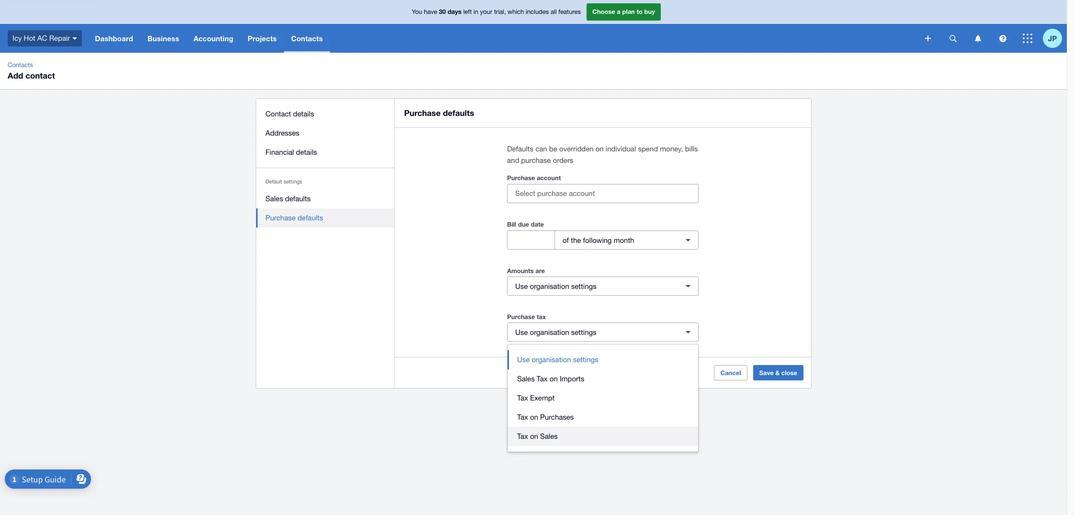 Task type: locate. For each thing, give the bounding box(es) containing it.
0 vertical spatial details
[[293, 110, 314, 118]]

contacts
[[291, 34, 323, 43], [8, 61, 33, 69]]

default
[[266, 179, 283, 184]]

defaults inside button
[[298, 214, 324, 222]]

1 vertical spatial sales
[[517, 375, 535, 383]]

tax down tax on purchases
[[517, 432, 528, 440]]

menu containing contact details
[[256, 99, 395, 233]]

2 vertical spatial sales
[[540, 432, 558, 440]]

use organisation settings button up use organisation settings button
[[507, 322, 699, 342]]

details inside contact details button
[[293, 110, 314, 118]]

1 vertical spatial contacts
[[8, 61, 33, 69]]

sales inside sales defaults button
[[266, 195, 283, 203]]

2 vertical spatial use
[[517, 355, 530, 364]]

organisation up sales tax on imports
[[532, 355, 571, 364]]

which
[[508, 8, 524, 15]]

defaults
[[443, 108, 474, 118], [285, 195, 311, 203], [298, 214, 324, 222]]

contacts add contact
[[8, 61, 55, 80]]

use down amounts
[[515, 282, 528, 290]]

a
[[617, 8, 621, 15]]

projects button
[[241, 24, 284, 53]]

tax left exempt
[[517, 394, 528, 402]]

svg image
[[950, 35, 957, 42], [975, 35, 981, 42], [1000, 35, 1007, 42], [926, 35, 931, 41]]

tax on sales
[[517, 432, 558, 440]]

1 vertical spatial defaults
[[285, 195, 311, 203]]

0 vertical spatial use organisation settings button
[[507, 276, 699, 296]]

organisation down tax
[[530, 328, 569, 336]]

sales up tax exempt
[[517, 375, 535, 383]]

purchase defaults inside button
[[266, 214, 324, 222]]

svg image
[[1023, 34, 1033, 43], [72, 37, 77, 40]]

0 horizontal spatial contacts
[[8, 61, 33, 69]]

group
[[508, 344, 699, 452]]

1 vertical spatial details
[[296, 148, 317, 156]]

tax on purchases button
[[508, 408, 699, 427]]

tax on sales button
[[508, 427, 699, 446]]

2 vertical spatial organisation
[[532, 355, 571, 364]]

projects
[[248, 34, 277, 43]]

account
[[537, 174, 561, 182]]

use up sales tax on imports
[[517, 355, 530, 364]]

features
[[559, 8, 581, 15]]

cancel button
[[715, 365, 748, 380]]

2 vertical spatial defaults
[[298, 214, 324, 222]]

accounting button
[[186, 24, 241, 53]]

tax
[[537, 375, 548, 383], [517, 394, 528, 402], [517, 413, 528, 421], [517, 432, 528, 440]]

1 vertical spatial organisation
[[530, 328, 569, 336]]

organisation down the are
[[530, 282, 569, 290]]

contact
[[266, 110, 291, 118]]

month
[[614, 236, 635, 244]]

be
[[549, 145, 558, 153]]

None number field
[[508, 231, 555, 249]]

you have 30 days left in your trial, which includes all features
[[412, 8, 581, 15]]

use organisation settings button down bill due date group
[[507, 276, 699, 296]]

0 horizontal spatial sales
[[266, 195, 283, 203]]

add
[[8, 70, 23, 80]]

of
[[563, 236, 569, 244]]

cancel
[[721, 369, 741, 377]]

accounting
[[194, 34, 233, 43]]

details
[[293, 110, 314, 118], [296, 148, 317, 156]]

purchase
[[521, 156, 551, 164]]

0 horizontal spatial svg image
[[72, 37, 77, 40]]

use organisation settings down tax
[[515, 328, 597, 336]]

use for purchase
[[515, 328, 528, 336]]

2 horizontal spatial sales
[[540, 432, 558, 440]]

use down the purchase tax
[[515, 328, 528, 336]]

sales inside sales tax on imports button
[[517, 375, 535, 383]]

2 use organisation settings button from the top
[[507, 322, 699, 342]]

icy
[[12, 34, 22, 42]]

financial
[[266, 148, 294, 156]]

use
[[515, 282, 528, 290], [515, 328, 528, 336], [517, 355, 530, 364]]

defaults inside button
[[285, 195, 311, 203]]

0 vertical spatial contacts
[[291, 34, 323, 43]]

navigation
[[88, 24, 919, 53]]

use organisation settings button
[[508, 350, 699, 369]]

money,
[[660, 145, 683, 153]]

list box
[[508, 344, 699, 452]]

svg image left jp
[[1023, 34, 1033, 43]]

trial,
[[494, 8, 506, 15]]

bill due date
[[507, 220, 544, 228]]

use organisation settings down the are
[[515, 282, 597, 290]]

on left individual
[[596, 145, 604, 153]]

contacts up add
[[8, 61, 33, 69]]

banner
[[0, 0, 1067, 53]]

details for contact details
[[293, 110, 314, 118]]

sales tax on imports
[[517, 375, 585, 383]]

settings
[[284, 179, 303, 184], [571, 282, 597, 290], [571, 328, 597, 336], [573, 355, 599, 364]]

tax on purchases
[[517, 413, 574, 421]]

on down tax on purchases
[[530, 432, 538, 440]]

0 vertical spatial organisation
[[530, 282, 569, 290]]

details right contact
[[293, 110, 314, 118]]

contacts inside dropdown button
[[291, 34, 323, 43]]

organisation inside button
[[532, 355, 571, 364]]

purchase inside "purchase defaults" button
[[266, 214, 296, 222]]

on down tax exempt
[[530, 413, 538, 421]]

addresses
[[266, 129, 300, 137]]

bill due date group
[[507, 230, 699, 250]]

use organisation settings button for amounts are
[[507, 276, 699, 296]]

0 vertical spatial use
[[515, 282, 528, 290]]

1 vertical spatial use
[[515, 328, 528, 336]]

1 vertical spatial use organisation settings
[[515, 328, 597, 336]]

0 vertical spatial use organisation settings
[[515, 282, 597, 290]]

plan
[[623, 8, 635, 15]]

due
[[518, 220, 529, 228]]

1 vertical spatial purchase defaults
[[266, 214, 324, 222]]

navigation inside banner
[[88, 24, 919, 53]]

date
[[531, 220, 544, 228]]

sales inside the tax on sales button
[[540, 432, 558, 440]]

sales down the default
[[266, 195, 283, 203]]

navigation containing dashboard
[[88, 24, 919, 53]]

on inside defaults can be overridden on individual spend money, bills and purchase orders
[[596, 145, 604, 153]]

tax down tax exempt
[[517, 413, 528, 421]]

settings down the
[[571, 282, 597, 290]]

settings up imports
[[573, 355, 599, 364]]

sales for sales defaults
[[266, 195, 283, 203]]

organisation
[[530, 282, 569, 290], [530, 328, 569, 336], [532, 355, 571, 364]]

on
[[596, 145, 604, 153], [550, 375, 558, 383], [530, 413, 538, 421], [530, 432, 538, 440]]

contacts inside contacts add contact
[[8, 61, 33, 69]]

1 horizontal spatial purchase defaults
[[404, 108, 474, 118]]

svg image right repair at the left top of page
[[72, 37, 77, 40]]

details down addresses button
[[296, 148, 317, 156]]

details for financial details
[[296, 148, 317, 156]]

defaults for sales defaults button
[[285, 195, 311, 203]]

1 use organisation settings button from the top
[[507, 276, 699, 296]]

dashboard link
[[88, 24, 140, 53]]

contacts right projects
[[291, 34, 323, 43]]

purchase
[[404, 108, 441, 118], [507, 174, 535, 182], [266, 214, 296, 222], [507, 313, 535, 321]]

1 horizontal spatial sales
[[517, 375, 535, 383]]

menu
[[256, 99, 395, 233]]

use organisation settings up sales tax on imports
[[517, 355, 599, 364]]

0 vertical spatial sales
[[266, 195, 283, 203]]

details inside financial details button
[[296, 148, 317, 156]]

defaults can be overridden on individual spend money, bills and purchase orders
[[507, 145, 698, 164]]

sales down tax on purchases
[[540, 432, 558, 440]]

sales
[[266, 195, 283, 203], [517, 375, 535, 383], [540, 432, 558, 440]]

save & close
[[760, 369, 798, 377]]

1 vertical spatial use organisation settings button
[[507, 322, 699, 342]]

0 horizontal spatial purchase defaults
[[266, 214, 324, 222]]

jp button
[[1043, 24, 1067, 53]]

2 vertical spatial use organisation settings
[[517, 355, 599, 364]]

use organisation settings
[[515, 282, 597, 290], [515, 328, 597, 336], [517, 355, 599, 364]]

repair
[[49, 34, 70, 42]]

30
[[439, 8, 446, 15]]

1 horizontal spatial contacts
[[291, 34, 323, 43]]

purchase defaults button
[[256, 208, 395, 228]]

the
[[571, 236, 581, 244]]

sales tax on imports button
[[508, 369, 699, 389]]



Task type: vqa. For each thing, say whether or not it's contained in the screenshot.
INFORMATION
no



Task type: describe. For each thing, give the bounding box(es) containing it.
imports
[[560, 375, 585, 383]]

save
[[760, 369, 774, 377]]

list box containing use organisation settings
[[508, 344, 699, 452]]

purchases
[[540, 413, 574, 421]]

business
[[148, 34, 179, 43]]

financial details button
[[256, 143, 395, 162]]

&
[[776, 369, 780, 377]]

contact details button
[[256, 104, 395, 124]]

use organisation settings for are
[[515, 282, 597, 290]]

following
[[583, 236, 612, 244]]

on left imports
[[550, 375, 558, 383]]

are
[[536, 267, 545, 275]]

sales defaults button
[[256, 189, 395, 208]]

sales defaults
[[266, 195, 311, 203]]

your
[[480, 8, 493, 15]]

svg image inside icy hot ac repair popup button
[[72, 37, 77, 40]]

of the following month
[[563, 236, 635, 244]]

bill
[[507, 220, 517, 228]]

Purchase account field
[[508, 184, 699, 203]]

settings inside button
[[573, 355, 599, 364]]

use inside button
[[517, 355, 530, 364]]

hot
[[24, 34, 35, 42]]

have
[[424, 8, 437, 15]]

financial details
[[266, 148, 317, 156]]

none number field inside bill due date group
[[508, 231, 555, 249]]

left
[[463, 8, 472, 15]]

group containing use organisation settings
[[508, 344, 699, 452]]

sales for sales tax on imports
[[517, 375, 535, 383]]

amounts are
[[507, 267, 545, 275]]

exempt
[[530, 394, 555, 402]]

all
[[551, 8, 557, 15]]

close
[[782, 369, 798, 377]]

defaults for "purchase defaults" button
[[298, 214, 324, 222]]

ac
[[37, 34, 47, 42]]

tax exempt button
[[508, 389, 699, 408]]

contacts for contacts add contact
[[8, 61, 33, 69]]

to
[[637, 8, 643, 15]]

business button
[[140, 24, 186, 53]]

organisation for tax
[[530, 328, 569, 336]]

organisation for are
[[530, 282, 569, 290]]

tax for tax on purchases
[[517, 413, 528, 421]]

choose a plan to buy
[[593, 8, 655, 15]]

can
[[536, 145, 547, 153]]

tax for tax exempt
[[517, 394, 528, 402]]

use organisation settings for tax
[[515, 328, 597, 336]]

settings up sales defaults
[[284, 179, 303, 184]]

0 vertical spatial defaults
[[443, 108, 474, 118]]

tax for tax on sales
[[517, 432, 528, 440]]

use organisation settings inside button
[[517, 355, 599, 364]]

overridden
[[560, 145, 594, 153]]

contacts link
[[4, 60, 37, 70]]

settings up use organisation settings button
[[571, 328, 597, 336]]

icy hot ac repair button
[[0, 24, 88, 53]]

icy hot ac repair
[[12, 34, 70, 42]]

spend
[[638, 145, 658, 153]]

tax up exempt
[[537, 375, 548, 383]]

defaults
[[507, 145, 534, 153]]

1 horizontal spatial svg image
[[1023, 34, 1033, 43]]

dashboard
[[95, 34, 133, 43]]

purchase account
[[507, 174, 561, 182]]

purchase tax
[[507, 313, 546, 321]]

bills
[[685, 145, 698, 153]]

buy
[[645, 8, 655, 15]]

use for amounts
[[515, 282, 528, 290]]

default settings
[[266, 179, 303, 184]]

contact
[[25, 70, 55, 80]]

orders
[[553, 156, 574, 164]]

save & close button
[[753, 365, 804, 380]]

choose
[[593, 8, 615, 15]]

and
[[507, 156, 519, 164]]

contacts for contacts
[[291, 34, 323, 43]]

individual
[[606, 145, 636, 153]]

0 vertical spatial purchase defaults
[[404, 108, 474, 118]]

banner containing jp
[[0, 0, 1067, 53]]

tax exempt
[[517, 394, 555, 402]]

contacts button
[[284, 24, 330, 53]]

days
[[448, 8, 462, 15]]

in
[[474, 8, 479, 15]]

of the following month button
[[555, 230, 699, 250]]

includes
[[526, 8, 549, 15]]

contact details
[[266, 110, 314, 118]]

tax
[[537, 313, 546, 321]]

amounts
[[507, 267, 534, 275]]

you
[[412, 8, 422, 15]]

jp
[[1049, 34, 1057, 42]]

addresses button
[[256, 124, 395, 143]]

use organisation settings button for purchase tax
[[507, 322, 699, 342]]



